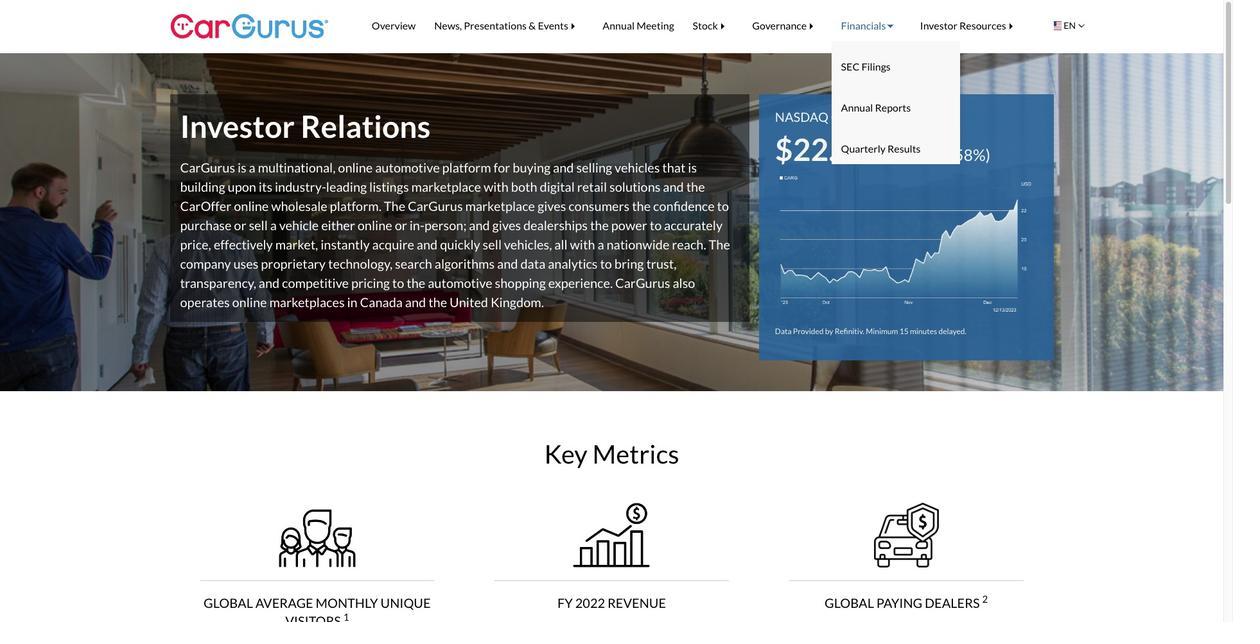 Task type: locate. For each thing, give the bounding box(es) containing it.
vehicles
[[615, 160, 660, 175]]

annual reports link
[[832, 92, 960, 123]]

consumers
[[569, 199, 630, 214]]

global
[[204, 596, 253, 611], [825, 596, 874, 611]]

shopping
[[495, 276, 546, 291]]

0 vertical spatial with
[[484, 179, 509, 195]]

$22.83
[[775, 131, 871, 168]]

and down in-
[[417, 237, 438, 252]]

bring
[[615, 256, 644, 272]]

or left in-
[[395, 218, 407, 233]]

investor left resources
[[920, 19, 958, 31]]

annual meeting link
[[593, 10, 684, 41]]

presentations
[[464, 19, 527, 31]]

annual inside the annual meeting link
[[603, 19, 635, 31]]

the
[[686, 179, 705, 195], [632, 199, 651, 214], [590, 218, 609, 233], [407, 276, 425, 291], [428, 295, 447, 310]]

0 vertical spatial automotive
[[375, 160, 440, 175]]

retail
[[577, 179, 607, 195]]

investor up upon
[[180, 108, 295, 144]]

0 horizontal spatial global
[[204, 596, 253, 611]]

1 vertical spatial with
[[570, 237, 595, 252]]

0 vertical spatial investor
[[920, 19, 958, 31]]

cargurus down bring
[[615, 276, 670, 291]]

sec filings link
[[832, 51, 960, 82]]

results
[[888, 143, 921, 155]]

refinitiv.
[[835, 327, 864, 336]]

global inside global average monthly unique visitors
[[204, 596, 253, 611]]

to down "search"
[[392, 276, 404, 291]]

0 horizontal spatial cargurus
[[180, 160, 235, 175]]

is right that
[[688, 160, 697, 175]]

0 horizontal spatial with
[[484, 179, 509, 195]]

and down that
[[663, 179, 684, 195]]

reports
[[875, 101, 911, 114]]

a left vehicle
[[270, 218, 277, 233]]

and up shopping
[[497, 256, 518, 272]]

menu containing sec filings
[[832, 41, 960, 164]]

1 vertical spatial investor
[[180, 108, 295, 144]]

operates
[[180, 295, 230, 310]]

&
[[529, 19, 536, 31]]

automotive down algorithms
[[428, 276, 492, 291]]

for
[[494, 160, 510, 175]]

cargurus
[[180, 160, 235, 175], [408, 199, 463, 214], [615, 276, 670, 291]]

marketplace
[[411, 179, 481, 195], [465, 199, 535, 214]]

the right reach.
[[709, 237, 730, 252]]

0 horizontal spatial gives
[[492, 218, 521, 233]]

0 vertical spatial the
[[384, 199, 405, 214]]

1 horizontal spatial global
[[825, 596, 874, 611]]

marketplace down platform
[[411, 179, 481, 195]]

global left the average
[[204, 596, 253, 611]]

revenue
[[608, 596, 666, 611]]

or up effectively
[[234, 218, 246, 233]]

automotive
[[375, 160, 440, 175], [428, 276, 492, 291]]

to
[[717, 199, 729, 214], [650, 218, 662, 233], [600, 256, 612, 272], [392, 276, 404, 291]]

provided
[[793, 327, 824, 336]]

acquire
[[372, 237, 414, 252]]

online down upon
[[234, 199, 269, 214]]

1 global from the left
[[204, 596, 253, 611]]

0 horizontal spatial is
[[238, 160, 246, 175]]

global paying dealers 2
[[825, 594, 988, 611]]

0 horizontal spatial or
[[234, 218, 246, 233]]

global inside global paying dealers 2
[[825, 596, 874, 611]]

1 vertical spatial sell
[[483, 237, 502, 252]]

1 vertical spatial a
[[270, 218, 277, 233]]

is up upon
[[238, 160, 246, 175]]

the down consumers
[[590, 218, 609, 233]]

solutions
[[609, 179, 661, 195]]

with down for
[[484, 179, 509, 195]]

sell right quickly
[[483, 237, 502, 252]]

annual inside annual reports link
[[841, 101, 873, 114]]

in
[[347, 295, 358, 310]]

a up analytics
[[598, 237, 604, 252]]

and
[[553, 160, 574, 175], [663, 179, 684, 195], [469, 218, 490, 233], [417, 237, 438, 252], [497, 256, 518, 272], [259, 276, 280, 291], [405, 295, 426, 310]]

events
[[538, 19, 568, 31]]

building
[[180, 179, 225, 195]]

listings
[[369, 179, 409, 195]]

1 horizontal spatial is
[[688, 160, 697, 175]]

online
[[338, 160, 373, 175], [234, 199, 269, 214], [358, 218, 392, 233], [232, 295, 267, 310]]

investor inside menu bar
[[920, 19, 958, 31]]

online down 'transparency,'
[[232, 295, 267, 310]]

both
[[511, 179, 537, 195]]

1 horizontal spatial annual
[[841, 101, 873, 114]]

global for global paying dealers 2
[[825, 596, 874, 611]]

or
[[234, 218, 246, 233], [395, 218, 407, 233]]

gives up the dealerships
[[538, 199, 566, 214]]

0 horizontal spatial sell
[[249, 218, 268, 233]]

unique
[[381, 596, 431, 611]]

caroffer
[[180, 199, 231, 214]]

with right all
[[570, 237, 595, 252]]

0 vertical spatial marketplace
[[411, 179, 481, 195]]

1 horizontal spatial gives
[[538, 199, 566, 214]]

its
[[259, 179, 272, 195]]

2 horizontal spatial a
[[598, 237, 604, 252]]

2 vertical spatial cargurus
[[615, 276, 670, 291]]

gives up vehicles,
[[492, 218, 521, 233]]

is
[[238, 160, 246, 175], [688, 160, 697, 175]]

1 horizontal spatial with
[[570, 237, 595, 252]]

2 vertical spatial a
[[598, 237, 604, 252]]

sell up effectively
[[249, 218, 268, 233]]

to up the accurately
[[717, 199, 729, 214]]

cargurus up "building"
[[180, 160, 235, 175]]

menu bar
[[343, 0, 1050, 164]]

key metrics
[[544, 439, 679, 470]]

2 is from the left
[[688, 160, 697, 175]]

search
[[395, 256, 432, 272]]

stock link
[[684, 10, 743, 41]]

the up confidence
[[686, 179, 705, 195]]

0 vertical spatial a
[[249, 160, 255, 175]]

also
[[673, 276, 695, 291]]

1 vertical spatial cargurus
[[408, 199, 463, 214]]

annual for annual reports
[[841, 101, 873, 114]]

a up upon
[[249, 160, 255, 175]]

annual left meeting
[[603, 19, 635, 31]]

sec filings
[[841, 60, 891, 73]]

annual left reports
[[841, 101, 873, 114]]

gives
[[538, 199, 566, 214], [492, 218, 521, 233]]

investor for investor relations
[[180, 108, 295, 144]]

menu
[[832, 41, 960, 164]]

1 horizontal spatial or
[[395, 218, 407, 233]]

power
[[611, 218, 647, 233]]

1 horizontal spatial the
[[709, 237, 730, 252]]

cargurus up person;
[[408, 199, 463, 214]]

0 horizontal spatial the
[[384, 199, 405, 214]]

overview
[[372, 19, 416, 31]]

2 global from the left
[[825, 596, 874, 611]]

0 vertical spatial sell
[[249, 218, 268, 233]]

quarterly
[[841, 143, 886, 155]]

reach.
[[672, 237, 706, 252]]

annual meeting
[[603, 19, 674, 31]]

1 horizontal spatial sell
[[483, 237, 502, 252]]

1 vertical spatial annual
[[841, 101, 873, 114]]

company
[[180, 256, 231, 272]]

marketplace down both
[[465, 199, 535, 214]]

investor for investor resources
[[920, 19, 958, 31]]

0 vertical spatial annual
[[603, 19, 635, 31]]

data provided by refinitiv. minimum 15 minutes delayed.
[[775, 327, 967, 336]]

1 horizontal spatial investor
[[920, 19, 958, 31]]

stock chart for carg image
[[775, 173, 1038, 313]]

0 horizontal spatial investor
[[180, 108, 295, 144]]

automotive up listings
[[375, 160, 440, 175]]

annual for annual meeting
[[603, 19, 635, 31]]

a
[[249, 160, 255, 175], [270, 218, 277, 233], [598, 237, 604, 252]]

investor resources link
[[911, 10, 1031, 41]]

the down listings
[[384, 199, 405, 214]]

the down solutions
[[632, 199, 651, 214]]

0 horizontal spatial annual
[[603, 19, 635, 31]]

en button
[[1043, 7, 1092, 44]]

minimum
[[866, 327, 898, 336]]

global left paying on the bottom
[[825, 596, 874, 611]]

news,
[[434, 19, 462, 31]]

online up the leading
[[338, 160, 373, 175]]

sell
[[249, 218, 268, 233], [483, 237, 502, 252]]

+0.79
[[884, 145, 924, 164]]



Task type: describe. For each thing, give the bounding box(es) containing it.
platform
[[442, 160, 491, 175]]

quickly
[[440, 237, 480, 252]]

us image
[[1050, 21, 1062, 30]]

kingdom.
[[491, 295, 544, 310]]

by
[[825, 327, 833, 336]]

selling
[[576, 160, 612, 175]]

menu bar containing overview
[[343, 0, 1050, 164]]

instantly
[[321, 237, 370, 252]]

annual reports
[[841, 101, 911, 114]]

united
[[450, 295, 488, 310]]

0 vertical spatial gives
[[538, 199, 566, 214]]

either
[[321, 218, 355, 233]]

news, presentations & events
[[434, 19, 568, 31]]

fy 2022 revenue
[[557, 596, 666, 611]]

stock
[[693, 19, 718, 31]]

2 horizontal spatial cargurus
[[615, 276, 670, 291]]

governance
[[752, 19, 807, 31]]

and right canada
[[405, 295, 426, 310]]

paying
[[877, 596, 922, 611]]

person;
[[424, 218, 467, 233]]

purchase
[[180, 218, 232, 233]]

dealerships
[[523, 218, 588, 233]]

en
[[1064, 20, 1076, 31]]

platform.
[[330, 199, 381, 214]]

monthly
[[316, 596, 378, 611]]

financials
[[841, 19, 886, 31]]

online up acquire
[[358, 218, 392, 233]]

menu inside menu bar
[[832, 41, 960, 164]]

15
[[900, 327, 909, 336]]

marketplaces
[[269, 295, 345, 310]]

that
[[662, 160, 686, 175]]

average
[[256, 596, 313, 611]]

financials menu item
[[832, 0, 960, 164]]

nasdaq gs: carg $22.83 +0.79 (+3.58%)
[[775, 109, 990, 168]]

filings
[[862, 60, 891, 73]]

1 vertical spatial marketplace
[[465, 199, 535, 214]]

accurately
[[664, 218, 723, 233]]

resources
[[960, 19, 1006, 31]]

quarterly results link
[[832, 134, 960, 164]]

2 or from the left
[[395, 218, 407, 233]]

and up digital
[[553, 160, 574, 175]]

1 horizontal spatial a
[[270, 218, 277, 233]]

and down the proprietary
[[259, 276, 280, 291]]

carg
[[853, 109, 888, 125]]

1 or from the left
[[234, 218, 246, 233]]

data
[[520, 256, 545, 272]]

confidence
[[653, 199, 715, 214]]

algorithms
[[435, 256, 495, 272]]

cargurus logo image
[[170, 0, 329, 53]]

proprietary
[[261, 256, 326, 272]]

0 vertical spatial cargurus
[[180, 160, 235, 175]]

to left bring
[[600, 256, 612, 272]]

overview link
[[363, 10, 425, 41]]

delayed.
[[939, 327, 967, 336]]

relations
[[301, 108, 431, 144]]

key
[[544, 439, 588, 470]]

global average monthly unique visitors
[[204, 596, 431, 623]]

in-
[[410, 218, 424, 233]]

fy
[[557, 596, 573, 611]]

sec
[[841, 60, 860, 73]]

digital
[[540, 179, 575, 195]]

nasdaq
[[775, 109, 828, 125]]

governance link
[[743, 10, 832, 41]]

the left united
[[428, 295, 447, 310]]

(+3.58%)
[[928, 145, 990, 164]]

minutes
[[910, 327, 937, 336]]

market,
[[275, 237, 318, 252]]

gs:
[[831, 109, 850, 125]]

to up nationwide
[[650, 218, 662, 233]]

experience.
[[548, 276, 613, 291]]

news, presentations & events link
[[425, 10, 593, 41]]

upon
[[228, 179, 256, 195]]

technology,
[[328, 256, 393, 272]]

transparency,
[[180, 276, 256, 291]]

investor relations
[[180, 108, 431, 144]]

pricing
[[351, 276, 390, 291]]

effectively
[[214, 237, 273, 252]]

global for global average monthly unique visitors
[[204, 596, 253, 611]]

meeting
[[637, 19, 674, 31]]

industry-
[[275, 179, 326, 195]]

2022
[[575, 596, 605, 611]]

multinational,
[[258, 160, 336, 175]]

investor resources
[[920, 19, 1006, 31]]

1 vertical spatial the
[[709, 237, 730, 252]]

dealers
[[925, 596, 980, 611]]

analytics
[[548, 256, 598, 272]]

1 is from the left
[[238, 160, 246, 175]]

quarterly results
[[841, 143, 921, 155]]

nationwide
[[607, 237, 670, 252]]

and up quickly
[[469, 218, 490, 233]]

1 vertical spatial automotive
[[428, 276, 492, 291]]

competitive
[[282, 276, 349, 291]]

cargurus is a multinational, online automotive platform for buying and selling vehicles that is building upon its industry-leading listings marketplace with both digital retail solutions and the caroffer online wholesale platform. the cargurus marketplace gives consumers the confidence to purchase or sell a vehicle either online or in-person; and gives dealerships the power to accurately price, effectively market, instantly acquire and quickly sell vehicles, all with a nationwide reach. the company uses proprietary technology, search algorithms and data analytics to bring trust, transparency, and competitive pricing to the automotive shopping experience. cargurus also operates online marketplaces in canada and the united kingdom.
[[180, 160, 730, 310]]

buying
[[513, 160, 551, 175]]

vehicles,
[[504, 237, 552, 252]]

1 horizontal spatial cargurus
[[408, 199, 463, 214]]

the down "search"
[[407, 276, 425, 291]]

0 horizontal spatial a
[[249, 160, 255, 175]]

1 vertical spatial gives
[[492, 218, 521, 233]]

trust,
[[646, 256, 677, 272]]

financials link
[[832, 10, 911, 41]]



Task type: vqa. For each thing, say whether or not it's contained in the screenshot.
Meeting
yes



